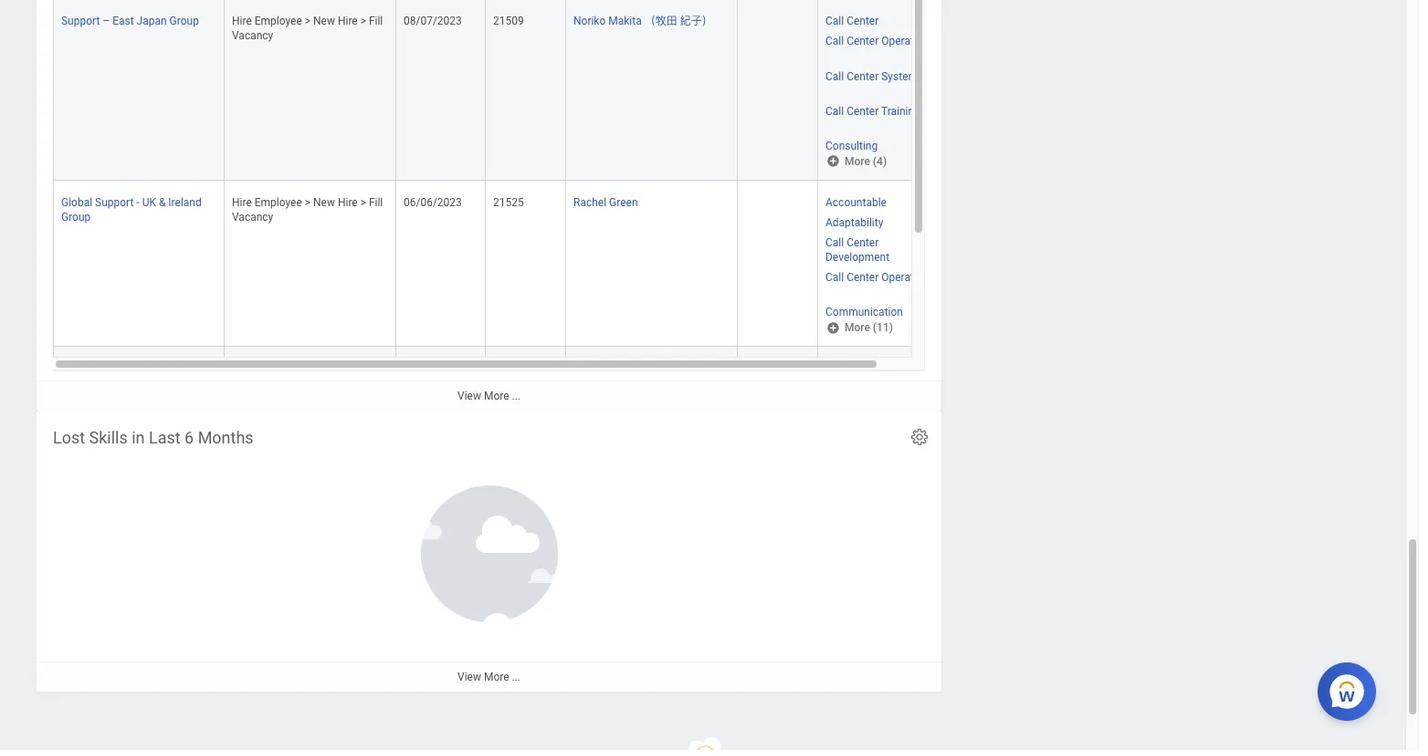 Task type: locate. For each thing, give the bounding box(es) containing it.
global support - uk & ireland group
[[61, 196, 202, 224]]

...
[[512, 390, 521, 403], [512, 671, 521, 684]]

vacancy for global support - uk & ireland group
[[232, 211, 273, 224]]

center down 'development'
[[847, 271, 879, 284]]

0 horizontal spatial group
[[61, 211, 91, 224]]

view more ... link
[[37, 381, 942, 411], [37, 662, 942, 692]]

1 vertical spatial view more ... link
[[37, 662, 942, 692]]

call center development
[[826, 236, 890, 264]]

lost skills in last 6 months element
[[37, 411, 942, 692]]

0 vertical spatial view more ... link
[[37, 381, 942, 411]]

1 vertical spatial group
[[61, 211, 91, 224]]

call center operations link down 'development'
[[826, 268, 935, 284]]

center for call center training link
[[847, 105, 879, 118]]

1 vertical spatial operations
[[881, 271, 935, 284]]

view more ...
[[458, 390, 521, 403], [458, 671, 521, 684]]

2 new from the top
[[313, 196, 335, 209]]

support left -
[[95, 196, 134, 209]]

0 vertical spatial items selected list
[[826, 11, 936, 153]]

hire left 08/07/2023
[[338, 15, 358, 28]]

2 ... from the top
[[512, 671, 521, 684]]

2 hire employee > new hire > fill vacancy from the top
[[232, 196, 383, 224]]

1 vertical spatial vacancy
[[232, 211, 273, 224]]

center for call center link
[[847, 15, 879, 28]]

call center operations link down call center
[[826, 31, 935, 48]]

2 view more ... from the top
[[458, 671, 521, 684]]

2 hire employee > new hire > fill vacancy element from the top
[[232, 192, 383, 224]]

operations for 2nd call center operations link from the top
[[881, 271, 935, 284]]

call up call center systems 'link'
[[826, 15, 844, 28]]

call center operations down 'development'
[[826, 271, 935, 284]]

0 vertical spatial call center operations
[[826, 35, 935, 48]]

center
[[847, 15, 879, 28], [847, 35, 879, 48], [847, 70, 879, 83], [847, 105, 879, 118], [847, 236, 879, 249], [847, 271, 879, 284]]

>
[[305, 15, 311, 28], [360, 15, 366, 28], [305, 196, 311, 209], [360, 196, 366, 209]]

call up consulting link
[[826, 105, 844, 118]]

5 call from the top
[[826, 236, 844, 249]]

view more ... inside acquired skills in last 6 months element
[[458, 390, 521, 403]]

1 center from the top
[[847, 15, 879, 28]]

call center operations
[[826, 35, 935, 48], [826, 271, 935, 284]]

operations
[[881, 35, 935, 48], [881, 271, 935, 284]]

... for 1st view more ... link from the bottom of the page
[[512, 671, 521, 684]]

rachel green
[[573, 196, 638, 209]]

2 vacancy from the top
[[232, 211, 273, 224]]

2 operations from the top
[[881, 271, 935, 284]]

view
[[458, 390, 481, 403], [458, 671, 481, 684]]

1 vertical spatial view more ...
[[458, 671, 521, 684]]

1 call from the top
[[826, 15, 844, 28]]

call for call center link
[[826, 15, 844, 28]]

more (11) button
[[826, 320, 895, 335]]

center down call center
[[847, 35, 879, 48]]

consulting link
[[826, 136, 878, 152]]

0 vertical spatial employee
[[255, 15, 302, 28]]

view more ... inside lost skills in last 6 months element
[[458, 671, 521, 684]]

1 vertical spatial new
[[313, 196, 335, 209]]

fill
[[369, 15, 383, 28], [369, 196, 383, 209]]

hire employee > new hire > fill vacancy
[[232, 15, 383, 42], [232, 196, 383, 224]]

call inside 'link'
[[826, 70, 844, 83]]

2 items selected list from the top
[[826, 192, 936, 320]]

1 ... from the top
[[512, 390, 521, 403]]

call center training link
[[826, 101, 920, 118]]

call center operations up call center systems 'link'
[[826, 35, 935, 48]]

group down global
[[61, 211, 91, 224]]

0 vertical spatial view
[[458, 390, 481, 403]]

0 vertical spatial ...
[[512, 390, 521, 403]]

1 vertical spatial call center operations link
[[826, 268, 935, 284]]

last
[[149, 428, 180, 447]]

3 center from the top
[[847, 70, 879, 83]]

global support - uk & ireland group link
[[61, 192, 202, 224]]

employee
[[255, 15, 302, 28], [255, 196, 302, 209]]

1 vertical spatial view
[[458, 671, 481, 684]]

support left –
[[61, 15, 100, 28]]

6 center from the top
[[847, 271, 879, 284]]

6 call from the top
[[826, 271, 844, 284]]

0 vertical spatial hire employee > new hire > fill vacancy
[[232, 15, 383, 42]]

1 vertical spatial hire employee > new hire > fill vacancy element
[[232, 192, 383, 224]]

fill left 08/07/2023
[[369, 15, 383, 28]]

0 vertical spatial group
[[169, 15, 199, 28]]

hire employee > new hire > fill vacancy element
[[232, 11, 383, 42], [232, 192, 383, 224]]

21525
[[493, 196, 524, 209]]

communication link
[[826, 302, 903, 319]]

2 row from the top
[[53, 181, 944, 347]]

1 employee from the top
[[255, 15, 302, 28]]

1 vertical spatial hire employee > new hire > fill vacancy
[[232, 196, 383, 224]]

call for call center systems 'link'
[[826, 70, 844, 83]]

row containing global support - uk & ireland group
[[53, 181, 944, 347]]

call down call center
[[826, 35, 844, 48]]

fill for 08/07/2023
[[369, 15, 383, 28]]

5 center from the top
[[847, 236, 879, 249]]

4 center from the top
[[847, 105, 879, 118]]

1 hire employee > new hire > fill vacancy from the top
[[232, 15, 383, 42]]

1 row from the top
[[53, 0, 944, 181]]

1 vertical spatial items selected list
[[826, 192, 936, 320]]

new
[[313, 15, 335, 28], [313, 196, 335, 209]]

... inside lost skills in last 6 months element
[[512, 671, 521, 684]]

0 vertical spatial view more ...
[[458, 390, 521, 403]]

call inside call center development
[[826, 236, 844, 249]]

support – east japan group
[[61, 15, 199, 28]]

1 vertical spatial call center operations
[[826, 271, 935, 284]]

items selected list containing accountable
[[826, 192, 936, 320]]

center up call center systems 'link'
[[847, 15, 879, 28]]

more
[[845, 155, 870, 168], [845, 322, 870, 334], [484, 390, 509, 403], [484, 671, 509, 684]]

center up 'development'
[[847, 236, 879, 249]]

call for call center training link
[[826, 105, 844, 118]]

hire
[[232, 15, 252, 28], [338, 15, 358, 28], [232, 196, 252, 209], [338, 196, 358, 209]]

consulting
[[826, 140, 878, 152]]

call up call center training link
[[826, 70, 844, 83]]

accountable
[[826, 196, 887, 209]]

hire employee > new hire > fill vacancy for 08/07/2023
[[232, 15, 383, 42]]

1 vacancy from the top
[[232, 30, 273, 42]]

ireland
[[168, 196, 202, 209]]

vacancy
[[232, 30, 273, 42], [232, 211, 273, 224]]

noriko
[[573, 15, 606, 28]]

call up 'development'
[[826, 236, 844, 249]]

group inside global support - uk & ireland group
[[61, 211, 91, 224]]

0 vertical spatial operations
[[881, 35, 935, 48]]

1 operations from the top
[[881, 35, 935, 48]]

support – east japan group link
[[61, 11, 199, 28]]

operations down 'development'
[[881, 271, 935, 284]]

operations up systems
[[881, 35, 935, 48]]

1 vertical spatial employee
[[255, 196, 302, 209]]

support inside global support - uk & ireland group
[[95, 196, 134, 209]]

1 hire employee > new hire > fill vacancy element from the top
[[232, 11, 383, 42]]

row
[[53, 0, 944, 181], [53, 181, 944, 347], [53, 347, 944, 514]]

0 vertical spatial new
[[313, 15, 335, 28]]

1 items selected list from the top
[[826, 11, 936, 153]]

2 call center operations link from the top
[[826, 268, 935, 284]]

2 call center operations from the top
[[826, 271, 935, 284]]

group right japan
[[169, 15, 199, 28]]

0 vertical spatial hire employee > new hire > fill vacancy element
[[232, 11, 383, 42]]

0 vertical spatial fill
[[369, 15, 383, 28]]

2 view more ... link from the top
[[37, 662, 942, 692]]

vacancy for support – east japan group
[[232, 30, 273, 42]]

2 fill from the top
[[369, 196, 383, 209]]

0 vertical spatial vacancy
[[232, 30, 273, 42]]

hire right japan
[[232, 15, 252, 28]]

call center operations link
[[826, 31, 935, 48], [826, 268, 935, 284]]

3 call from the top
[[826, 70, 844, 83]]

0 vertical spatial call center operations link
[[826, 31, 935, 48]]

2 employee from the top
[[255, 196, 302, 209]]

call center systems link
[[826, 66, 923, 83]]

–
[[103, 15, 110, 28]]

center up call center training link
[[847, 70, 879, 83]]

... inside acquired skills in last 6 months element
[[512, 390, 521, 403]]

rachel green link
[[573, 192, 638, 209]]

center inside 'link'
[[847, 70, 879, 83]]

noriko makita （牧田 紀子）
[[573, 15, 713, 28]]

1 view from the top
[[458, 390, 481, 403]]

1 vertical spatial support
[[95, 196, 134, 209]]

operations for 1st call center operations link from the top
[[881, 35, 935, 48]]

1 new from the top
[[313, 15, 335, 28]]

group
[[169, 15, 199, 28], [61, 211, 91, 224]]

view inside lost skills in last 6 months element
[[458, 671, 481, 684]]

hire right ireland
[[232, 196, 252, 209]]

0 vertical spatial support
[[61, 15, 100, 28]]

1 vertical spatial ...
[[512, 671, 521, 684]]

development
[[826, 251, 890, 264]]

support
[[61, 15, 100, 28], [95, 196, 134, 209]]

items selected list containing call center
[[826, 11, 936, 153]]

1 vertical spatial fill
[[369, 196, 383, 209]]

-
[[136, 196, 139, 209]]

call down 'development'
[[826, 271, 844, 284]]

2 view from the top
[[458, 671, 481, 684]]

4 call from the top
[[826, 105, 844, 118]]

items selected list for (4)
[[826, 11, 936, 153]]

call center
[[826, 15, 879, 28]]

center inside call center development
[[847, 236, 879, 249]]

1 view more ... from the top
[[458, 390, 521, 403]]

items selected list
[[826, 11, 936, 153], [826, 192, 936, 320]]

fill left "06/06/2023"
[[369, 196, 383, 209]]

center up consulting link
[[847, 105, 879, 118]]

1 fill from the top
[[369, 15, 383, 28]]

call center link
[[826, 11, 879, 28]]

hire employee > new hire > fill vacancy element for 06/06/2023
[[232, 192, 383, 224]]

call
[[826, 15, 844, 28], [826, 35, 844, 48], [826, 70, 844, 83], [826, 105, 844, 118], [826, 236, 844, 249], [826, 271, 844, 284]]

cell
[[738, 0, 818, 181], [738, 181, 818, 347], [53, 347, 225, 514], [225, 347, 396, 514], [396, 347, 486, 514], [486, 347, 566, 514], [566, 347, 738, 514], [738, 347, 818, 514], [818, 347, 944, 514]]



Task type: vqa. For each thing, say whether or not it's contained in the screenshot.
View printable version (PDF) image
no



Task type: describe. For each thing, give the bounding box(es) containing it.
lost skills in last 6 months
[[53, 428, 254, 447]]

center for call center systems 'link'
[[847, 70, 879, 83]]

lost
[[53, 428, 85, 447]]

1 call center operations link from the top
[[826, 31, 935, 48]]

new for 06/06/2023
[[313, 196, 335, 209]]

6
[[185, 428, 194, 447]]

configure lost skills in last 6 months image
[[910, 427, 930, 447]]

global
[[61, 196, 92, 209]]

east
[[112, 15, 134, 28]]

green
[[609, 196, 638, 209]]

view inside acquired skills in last 6 months element
[[458, 390, 481, 403]]

makita
[[608, 15, 642, 28]]

hire employee > new hire > fill vacancy element for 08/07/2023
[[232, 11, 383, 42]]

row containing support – east japan group
[[53, 0, 944, 181]]

call for call center development "link"
[[826, 236, 844, 249]]

... for 1st view more ... link from the top of the page
[[512, 390, 521, 403]]

training
[[881, 105, 920, 118]]

hire left "06/06/2023"
[[338, 196, 358, 209]]

uk
[[142, 196, 156, 209]]

rachel
[[573, 196, 606, 209]]

1 call center operations from the top
[[826, 35, 935, 48]]

items selected list for (11)
[[826, 192, 936, 320]]

systems
[[881, 70, 923, 83]]

in
[[132, 428, 145, 447]]

&
[[159, 196, 166, 209]]

call center systems
[[826, 70, 923, 83]]

communication
[[826, 306, 903, 319]]

06/06/2023
[[404, 196, 462, 209]]

3 row from the top
[[53, 347, 944, 514]]

(4)
[[873, 155, 887, 168]]

21509
[[493, 15, 524, 28]]

adaptability
[[826, 216, 883, 229]]

employee for global support - uk & ireland group
[[255, 196, 302, 209]]

2 call from the top
[[826, 35, 844, 48]]

more (4)
[[845, 155, 887, 168]]

new for 08/07/2023
[[313, 15, 335, 28]]

japan
[[137, 15, 167, 28]]

call center development link
[[826, 233, 890, 264]]

call center training
[[826, 105, 920, 118]]

（牧田
[[644, 15, 677, 28]]

2 center from the top
[[847, 35, 879, 48]]

1 horizontal spatial group
[[169, 15, 199, 28]]

紀子）
[[680, 15, 713, 28]]

more inside lost skills in last 6 months element
[[484, 671, 509, 684]]

center for call center development "link"
[[847, 236, 879, 249]]

more (11)
[[845, 322, 893, 334]]

skills
[[89, 428, 128, 447]]

fill for 06/06/2023
[[369, 196, 383, 209]]

1 view more ... link from the top
[[37, 381, 942, 411]]

acquired skills in last 6 months element
[[37, 0, 944, 514]]

accountable link
[[826, 192, 887, 209]]

more (4) button
[[826, 153, 889, 169]]

noriko makita （牧田 紀子） link
[[573, 11, 713, 28]]

adaptability link
[[826, 213, 883, 229]]

employee for support – east japan group
[[255, 15, 302, 28]]

months
[[198, 428, 254, 447]]

08/07/2023
[[404, 15, 462, 28]]

hire employee > new hire > fill vacancy for 06/06/2023
[[232, 196, 383, 224]]

(11)
[[873, 322, 893, 334]]



